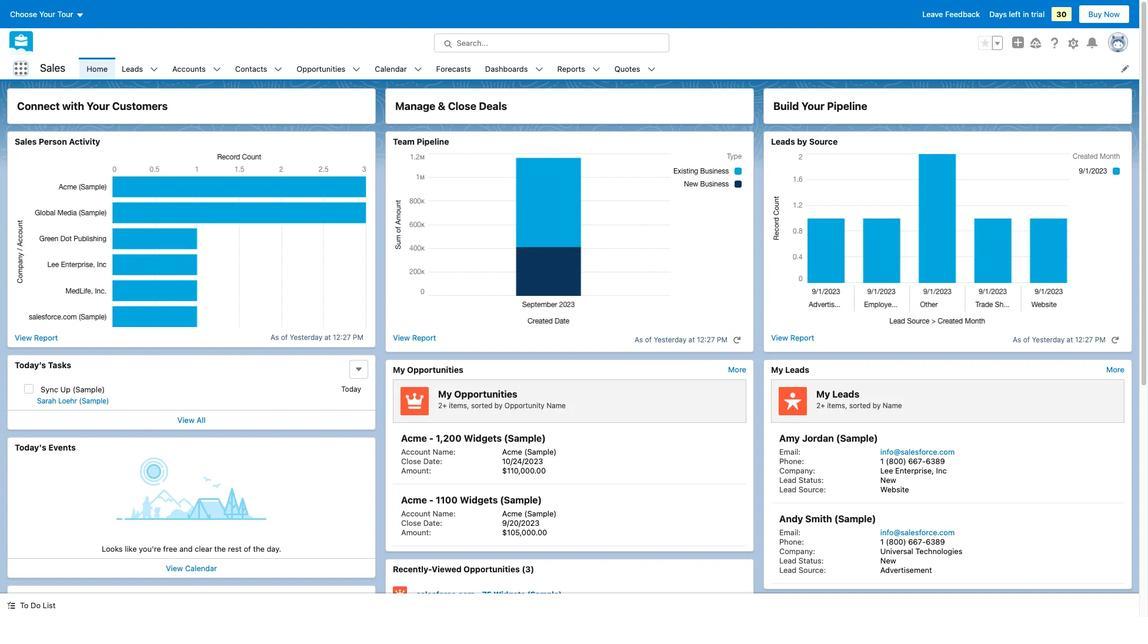 Task type: describe. For each thing, give the bounding box(es) containing it.
forecasts
[[436, 64, 471, 73]]

lead source: for andy
[[780, 565, 826, 575]]

report for customers
[[34, 333, 58, 342]]

more link for build your pipeline
[[1107, 365, 1125, 374]]

today's
[[15, 360, 46, 370]]

view all link
[[177, 415, 206, 425]]

email: for amy
[[780, 447, 801, 457]]

choose
[[10, 9, 37, 19]]

company: for amy
[[780, 466, 816, 475]]

tasks
[[48, 360, 71, 370]]

rest
[[228, 544, 242, 554]]

acme (sample) for acme - 1,200 widgets (sample)
[[502, 447, 557, 457]]

data
[[144, 597, 167, 610]]

1100
[[436, 495, 458, 505]]

items, for close
[[449, 401, 469, 410]]

0 horizontal spatial pm
[[353, 333, 364, 342]]

opportunities inside my opportunities 2+ items, sorted by opportunity name
[[454, 389, 518, 399]]

status: for jordan
[[799, 475, 824, 485]]

looks like you're free and clear the rest of the day.
[[102, 544, 281, 554]]

leave feedback
[[923, 9, 980, 19]]

deals
[[479, 100, 507, 112]]

amount: for acme - 1,200 widgets (sample)
[[401, 466, 431, 475]]

viewed
[[432, 564, 462, 574]]

calendar link
[[368, 58, 414, 79]]

jordan
[[802, 433, 834, 444]]

my for my leads 2+ items, sorted by name
[[817, 389, 830, 399]]

sarah loehr (sample) link
[[37, 396, 109, 406]]

4 lead from the top
[[780, 565, 797, 575]]

$105,000.00
[[502, 528, 547, 537]]

items, for pipeline
[[827, 401, 848, 410]]

clear
[[195, 544, 212, 554]]

universal technologies
[[881, 547, 963, 556]]

salesforce.com
[[417, 589, 475, 599]]

accounts
[[172, 64, 206, 73]]

1 lead from the top
[[780, 475, 797, 485]]

my leads link
[[771, 365, 810, 375]]

sales person activity
[[15, 137, 100, 147]]

lead status: for andy
[[780, 556, 824, 565]]

dashboards link
[[478, 58, 535, 79]]

manage for manage your business & data
[[17, 597, 57, 610]]

buy now button
[[1079, 5, 1130, 24]]

0 horizontal spatial as of yesterday at 12:​27 pm
[[271, 333, 364, 342]]

all
[[197, 415, 206, 425]]

leads inside my leads link
[[786, 365, 810, 375]]

universal
[[881, 547, 914, 556]]

as for manage & close deals
[[635, 335, 643, 344]]

day.
[[267, 544, 281, 554]]

(3)
[[522, 564, 534, 574]]

1 horizontal spatial by
[[797, 137, 807, 147]]

buy now
[[1089, 9, 1120, 19]]

choose your tour
[[10, 9, 73, 19]]

leads inside leads link
[[122, 64, 143, 73]]

view report link for deals
[[393, 333, 436, 347]]

feedback
[[946, 9, 980, 19]]

accounts link
[[165, 58, 213, 79]]

text default image for calendar
[[414, 65, 422, 73]]

6389 for amy jordan (sample)
[[926, 457, 945, 466]]

do
[[31, 601, 41, 610]]

text default image inside reports list item
[[592, 65, 601, 73]]

acme up $105,000.00
[[502, 509, 522, 518]]

manage for manage & close deals
[[395, 100, 436, 112]]

quotes link
[[608, 58, 648, 79]]

loehr
[[58, 396, 77, 405]]

1 vertical spatial text default image
[[1111, 336, 1120, 344]]

- for 1,200
[[429, 433, 434, 444]]

sync
[[41, 385, 58, 394]]

search...
[[457, 38, 488, 48]]

contacts list item
[[228, 58, 290, 79]]

sorted for pipeline
[[850, 401, 871, 410]]

leads by source
[[771, 137, 838, 147]]

home link
[[80, 58, 115, 79]]

salesforce.com - 75 widgets (sample)
[[417, 589, 562, 599]]

yesterday for manage & close deals
[[654, 335, 687, 344]]

667- for amy jordan (sample)
[[909, 457, 926, 466]]

0 vertical spatial close
[[448, 100, 477, 112]]

email: for andy
[[780, 528, 801, 537]]

website
[[881, 485, 910, 494]]

(sample) down sync up (sample) "link"
[[79, 396, 109, 405]]

12:​27 for build your pipeline
[[1076, 335, 1093, 344]]

today's
[[15, 442, 46, 452]]

business
[[85, 597, 131, 610]]

view calendar
[[166, 564, 217, 573]]

leads link
[[115, 58, 150, 79]]

info@salesforce.com link for amy jordan (sample)
[[881, 447, 955, 457]]

days left in trial
[[990, 9, 1045, 19]]

manage your business & data
[[17, 597, 167, 610]]

lee enterprise, inc
[[881, 466, 947, 475]]

name inside my opportunities 2+ items, sorted by opportunity name
[[547, 401, 566, 410]]

salesforce.com - 75 widgets (sample) link
[[408, 580, 615, 617]]

looks
[[102, 544, 123, 554]]

technologies
[[916, 547, 963, 556]]

(800) for amy jordan (sample)
[[886, 457, 906, 466]]

30
[[1057, 9, 1067, 19]]

your for build your pipeline
[[802, 100, 825, 112]]

acme (sample) for acme - 1100 widgets (sample)
[[502, 509, 557, 518]]

by for manage & close deals
[[495, 401, 503, 410]]

my for my leads
[[771, 365, 784, 375]]

0 horizontal spatial at
[[325, 333, 331, 342]]

acme - 1100 widgets (sample)
[[401, 495, 542, 505]]

reports list item
[[550, 58, 608, 79]]

as of yesterday at 12:​27 pm for build your pipeline
[[1013, 335, 1106, 344]]

view for build your pipeline
[[771, 333, 789, 342]]

contacts
[[235, 64, 267, 73]]

customers
[[112, 100, 168, 112]]

text default image for leads
[[150, 65, 158, 73]]

team pipeline
[[393, 137, 449, 147]]

my for my opportunities
[[393, 365, 405, 375]]

my leads 2+ items, sorted by name
[[817, 389, 902, 410]]

1,200
[[436, 433, 462, 444]]

enterprise,
[[896, 466, 934, 475]]

search... button
[[434, 34, 669, 52]]

home
[[87, 64, 108, 73]]

leave feedback link
[[923, 9, 980, 19]]

in
[[1023, 9, 1029, 19]]

left
[[1009, 9, 1021, 19]]

as of yesterday at 12:​27 pm for manage & close deals
[[635, 335, 728, 344]]

1 horizontal spatial pipeline
[[827, 100, 868, 112]]

my for my opportunities 2+ items, sorted by opportunity name
[[438, 389, 452, 399]]

today's tasks
[[15, 360, 71, 370]]

team
[[393, 137, 415, 147]]

sync up (sample) link
[[41, 385, 105, 394]]

leads list item
[[115, 58, 165, 79]]

my opportunities 2+ items, sorted by opportunity name
[[438, 389, 566, 410]]

connect with your customers
[[17, 100, 168, 112]]

at for manage & close deals
[[689, 335, 695, 344]]

trial
[[1032, 9, 1045, 19]]

account for acme - 1,200 widgets (sample)
[[401, 447, 431, 457]]

up
[[60, 385, 71, 394]]

2 the from the left
[[253, 544, 265, 554]]

1 (800) 667-6389 for andy smith (sample)
[[881, 537, 945, 547]]

sales for sales person activity
[[15, 137, 37, 147]]

view report for customers
[[15, 333, 58, 342]]

3 view report link from the left
[[771, 333, 815, 347]]

sarah
[[37, 396, 56, 405]]

amy jordan (sample)
[[780, 433, 878, 444]]

your right with on the left of the page
[[87, 100, 110, 112]]

build your pipeline
[[774, 100, 868, 112]]

build
[[774, 100, 799, 112]]

leave
[[923, 9, 943, 19]]

view down free
[[166, 564, 183, 573]]

1 for andy smith (sample)
[[881, 537, 884, 547]]

andy smith (sample)
[[780, 514, 876, 524]]

dashboards
[[485, 64, 528, 73]]

date: for 1,200
[[423, 457, 442, 466]]

3 report from the left
[[791, 333, 815, 342]]

text default image inside to do list button
[[7, 601, 15, 610]]

you're
[[139, 544, 161, 554]]

my leads
[[771, 365, 810, 375]]

my opportunities link
[[393, 365, 464, 375]]

to do list
[[20, 601, 56, 610]]

text default image for dashboards
[[535, 65, 543, 73]]

pm for build
[[1095, 335, 1106, 344]]

acme left 1100
[[401, 495, 427, 505]]

at for build your pipeline
[[1067, 335, 1074, 344]]

(sample) inside 'link'
[[527, 589, 562, 599]]

buy
[[1089, 9, 1102, 19]]

opportunities inside the my opportunities link
[[407, 365, 464, 375]]

2 lead from the top
[[780, 485, 797, 494]]

widgets for 75
[[494, 589, 525, 599]]

like
[[125, 544, 137, 554]]



Task type: locate. For each thing, give the bounding box(es) containing it.
info@salesforce.com link up enterprise,
[[881, 447, 955, 457]]

0 horizontal spatial by
[[495, 401, 503, 410]]

info@salesforce.com
[[881, 447, 955, 457], [881, 528, 955, 537]]

0 vertical spatial 1
[[881, 457, 884, 466]]

1 view report link from the left
[[15, 333, 58, 342]]

connect
[[17, 100, 60, 112]]

1 name: from the top
[[433, 447, 456, 457]]

2 vertical spatial close
[[401, 518, 421, 528]]

manage & close deals
[[395, 100, 507, 112]]

(sample) up the 'sarah loehr (sample)' link
[[73, 385, 105, 394]]

text default image inside leads list item
[[150, 65, 158, 73]]

0 vertical spatial &
[[438, 100, 446, 112]]

date: down the 1,200
[[423, 457, 442, 466]]

0 vertical spatial -
[[429, 433, 434, 444]]

0 vertical spatial name:
[[433, 447, 456, 457]]

0 vertical spatial status:
[[799, 475, 824, 485]]

lead source: down andy
[[780, 565, 826, 575]]

1 horizontal spatial &
[[438, 100, 446, 112]]

more
[[728, 365, 747, 374], [1107, 365, 1125, 374]]

to do list button
[[0, 594, 63, 617]]

sorted up acme - 1,200 widgets (sample)
[[471, 401, 493, 410]]

2 horizontal spatial view report
[[771, 333, 815, 342]]

1 vertical spatial lead status:
[[780, 556, 824, 565]]

2 1 (800) 667-6389 from the top
[[881, 537, 945, 547]]

1 the from the left
[[214, 544, 226, 554]]

text default image
[[592, 65, 601, 73], [1111, 336, 1120, 344]]

by inside my opportunities 2+ items, sorted by opportunity name
[[495, 401, 503, 410]]

0 horizontal spatial view report link
[[15, 333, 58, 342]]

dashboards list item
[[478, 58, 550, 79]]

2 acme (sample) from the top
[[502, 509, 557, 518]]

1 horizontal spatial sales
[[40, 62, 65, 74]]

1 vertical spatial 6389
[[926, 537, 945, 547]]

view calendar link
[[166, 564, 217, 573]]

(sample) right smith
[[835, 514, 876, 524]]

acme left the 1,200
[[401, 433, 427, 444]]

$110,000.00
[[502, 466, 546, 475]]

group
[[978, 36, 1003, 50]]

1 vertical spatial date:
[[423, 518, 442, 528]]

status:
[[799, 475, 824, 485], [799, 556, 824, 565]]

0 horizontal spatial yesterday
[[290, 333, 323, 342]]

0 vertical spatial widgets
[[464, 433, 502, 444]]

1 vertical spatial sales
[[15, 137, 37, 147]]

widgets
[[464, 433, 502, 444], [460, 495, 498, 505], [494, 589, 525, 599]]

1 horizontal spatial as
[[635, 335, 643, 344]]

2 sorted from the left
[[850, 401, 871, 410]]

- left 75
[[477, 589, 480, 599]]

view
[[15, 333, 32, 342], [393, 333, 410, 342], [771, 333, 789, 342], [177, 415, 195, 425], [166, 564, 183, 573]]

items, inside my opportunities 2+ items, sorted by opportunity name
[[449, 401, 469, 410]]

recently-viewed opportunities (3)
[[393, 564, 534, 574]]

source: down smith
[[799, 565, 826, 575]]

my inside my opportunities 2+ items, sorted by opportunity name
[[438, 389, 452, 399]]

sales for sales
[[40, 62, 65, 74]]

0 vertical spatial info@salesforce.com link
[[881, 447, 955, 457]]

sync up (sample) sarah loehr (sample)
[[37, 385, 109, 405]]

2 6389 from the top
[[926, 537, 945, 547]]

with
[[62, 100, 84, 112]]

1 horizontal spatial at
[[689, 335, 695, 344]]

calendar list item
[[368, 58, 429, 79]]

2 horizontal spatial report
[[791, 333, 815, 342]]

0 horizontal spatial more link
[[728, 365, 747, 374]]

by for build your pipeline
[[873, 401, 881, 410]]

1 account name: from the top
[[401, 447, 456, 457]]

account name:
[[401, 447, 456, 457], [401, 509, 456, 518]]

company: for andy
[[780, 547, 816, 556]]

smith
[[806, 514, 832, 524]]

2 1 from the top
[[881, 537, 884, 547]]

1 report from the left
[[34, 333, 58, 342]]

667- up advertisement
[[909, 537, 926, 547]]

(sample) up 10/24/2023
[[504, 433, 546, 444]]

1 up advertisement
[[881, 537, 884, 547]]

pm for manage
[[717, 335, 728, 344]]

as of yesterday at 12:​27 pm
[[271, 333, 364, 342], [635, 335, 728, 344], [1013, 335, 1106, 344]]

account name: down the 1,200
[[401, 447, 456, 457]]

2 view report link from the left
[[393, 333, 436, 347]]

your left tour
[[39, 9, 55, 19]]

2 horizontal spatial as of yesterday at 12:​27 pm
[[1013, 335, 1106, 344]]

0 vertical spatial email:
[[780, 447, 801, 457]]

acme - 1,200 widgets (sample)
[[401, 433, 546, 444]]

0 horizontal spatial as
[[271, 333, 279, 342]]

sorted
[[471, 401, 493, 410], [850, 401, 871, 410]]

2 lead status: from the top
[[780, 556, 824, 565]]

widgets right 75
[[494, 589, 525, 599]]

acme (sample) up $110,000.00
[[502, 447, 557, 457]]

by left source
[[797, 137, 807, 147]]

0 vertical spatial new
[[881, 475, 897, 485]]

0 vertical spatial account
[[401, 447, 431, 457]]

2 vertical spatial widgets
[[494, 589, 525, 599]]

opportunities list item
[[290, 58, 368, 79]]

name: down 1100
[[433, 509, 456, 518]]

recently-
[[393, 564, 432, 574]]

1 more link from the left
[[728, 365, 747, 374]]

0 horizontal spatial text default image
[[592, 65, 601, 73]]

10/24/2023
[[502, 457, 543, 466]]

source: for jordan
[[799, 485, 826, 494]]

2 phone: from the top
[[780, 537, 804, 547]]

text default image inside opportunities list item
[[353, 65, 361, 73]]

text default image inside contacts list item
[[274, 65, 283, 73]]

1 vertical spatial source:
[[799, 565, 826, 575]]

1 horizontal spatial items,
[[827, 401, 848, 410]]

your right build
[[802, 100, 825, 112]]

2 name from the left
[[883, 401, 902, 410]]

2 (800) from the top
[[886, 537, 906, 547]]

0 horizontal spatial report
[[34, 333, 58, 342]]

1 vertical spatial widgets
[[460, 495, 498, 505]]

widgets inside salesforce.com - 75 widgets (sample) 'link'
[[494, 589, 525, 599]]

3 view report from the left
[[771, 333, 815, 342]]

2+ inside my leads 2+ items, sorted by name
[[817, 401, 825, 410]]

sorted for close
[[471, 401, 493, 410]]

(800) for andy smith (sample)
[[886, 537, 906, 547]]

1 (800) 667-6389 for amy jordan (sample)
[[881, 457, 945, 466]]

info@salesforce.com link for andy smith (sample)
[[881, 528, 955, 537]]

text default image inside calendar list item
[[414, 65, 422, 73]]

2 name: from the top
[[433, 509, 456, 518]]

1 info@salesforce.com from the top
[[881, 447, 955, 457]]

12:​27 for manage & close deals
[[697, 335, 715, 344]]

1
[[881, 457, 884, 466], [881, 537, 884, 547]]

2 info@salesforce.com link from the top
[[881, 528, 955, 537]]

2 new from the top
[[881, 556, 897, 565]]

view for manage & close deals
[[393, 333, 410, 342]]

view report link for customers
[[15, 333, 58, 342]]

my
[[393, 365, 405, 375], [771, 365, 784, 375], [438, 389, 452, 399], [817, 389, 830, 399]]

my inside my leads 2+ items, sorted by name
[[817, 389, 830, 399]]

- left the 1,200
[[429, 433, 434, 444]]

status: for smith
[[799, 556, 824, 565]]

text default image inside quotes list item
[[648, 65, 656, 73]]

yesterday
[[290, 333, 323, 342], [654, 335, 687, 344], [1032, 335, 1065, 344]]

1 email: from the top
[[780, 447, 801, 457]]

sales
[[40, 62, 65, 74], [15, 137, 37, 147]]

report
[[34, 333, 58, 342], [412, 333, 436, 342], [791, 333, 815, 342]]

2 close date: from the top
[[401, 518, 442, 528]]

1 close date: from the top
[[401, 457, 442, 466]]

(800) up website
[[886, 457, 906, 466]]

phone: for andy
[[780, 537, 804, 547]]

6389 for andy smith (sample)
[[926, 537, 945, 547]]

1 sorted from the left
[[471, 401, 493, 410]]

yesterday for build your pipeline
[[1032, 335, 1065, 344]]

view up my opportunities
[[393, 333, 410, 342]]

by left "opportunity"
[[495, 401, 503, 410]]

0 vertical spatial (800)
[[886, 457, 906, 466]]

(sample) up 9/20/2023
[[500, 495, 542, 505]]

amount:
[[401, 466, 431, 475], [401, 528, 431, 537]]

1 667- from the top
[[909, 457, 926, 466]]

text default image for opportunities
[[353, 65, 361, 73]]

tour
[[57, 9, 73, 19]]

lead source: up andy
[[780, 485, 826, 494]]

account name: for 1100
[[401, 509, 456, 518]]

1 horizontal spatial yesterday
[[654, 335, 687, 344]]

0 vertical spatial pipeline
[[827, 100, 868, 112]]

opportunity
[[505, 401, 545, 410]]

leads inside my leads 2+ items, sorted by name
[[833, 389, 860, 399]]

today's events
[[15, 442, 76, 452]]

1 horizontal spatial 12:​27
[[697, 335, 715, 344]]

more for build your pipeline
[[1107, 365, 1125, 374]]

leads
[[122, 64, 143, 73], [771, 137, 795, 147], [786, 365, 810, 375], [833, 389, 860, 399]]

report up 'my leads'
[[791, 333, 815, 342]]

lee
[[881, 466, 894, 475]]

your inside popup button
[[39, 9, 55, 19]]

1 vertical spatial company:
[[780, 547, 816, 556]]

9/20/2023
[[502, 518, 540, 528]]

2+ up the 1,200
[[438, 401, 447, 410]]

0 horizontal spatial view report
[[15, 333, 58, 342]]

close date: down the 1,200
[[401, 457, 442, 466]]

6389 right universal
[[926, 537, 945, 547]]

1 2+ from the left
[[438, 401, 447, 410]]

new left inc
[[881, 475, 897, 485]]

- inside 'link'
[[477, 589, 480, 599]]

account for acme - 1100 widgets (sample)
[[401, 509, 431, 518]]

1 vertical spatial 1 (800) 667-6389
[[881, 537, 945, 547]]

person
[[39, 137, 67, 147]]

2+ inside my opportunities 2+ items, sorted by opportunity name
[[438, 401, 447, 410]]

the left rest
[[214, 544, 226, 554]]

0 vertical spatial 1 (800) 667-6389
[[881, 457, 945, 466]]

0 vertical spatial date:
[[423, 457, 442, 466]]

sorted up amy jordan (sample)
[[850, 401, 871, 410]]

acme (sample) up $105,000.00
[[502, 509, 557, 518]]

1 company: from the top
[[780, 466, 816, 475]]

items, up the 1,200
[[449, 401, 469, 410]]

1 more from the left
[[728, 365, 747, 374]]

view report link up 'my leads'
[[771, 333, 815, 347]]

0 vertical spatial acme (sample)
[[502, 447, 557, 457]]

2 horizontal spatial yesterday
[[1032, 335, 1065, 344]]

name: for 1,200
[[433, 447, 456, 457]]

667- left inc
[[909, 457, 926, 466]]

quotes list item
[[608, 58, 663, 79]]

quotes
[[615, 64, 640, 73]]

667-
[[909, 457, 926, 466], [909, 537, 926, 547]]

(sample) up $105,000.00
[[525, 509, 557, 518]]

1 info@salesforce.com link from the top
[[881, 447, 955, 457]]

0 horizontal spatial items,
[[449, 401, 469, 410]]

1 phone: from the top
[[780, 457, 804, 466]]

1 1 from the top
[[881, 457, 884, 466]]

view left all
[[177, 415, 195, 425]]

2 more link from the left
[[1107, 365, 1125, 374]]

2 view report from the left
[[393, 333, 436, 342]]

0 vertical spatial source:
[[799, 485, 826, 494]]

2 source: from the top
[[799, 565, 826, 575]]

amount: for acme - 1100 widgets (sample)
[[401, 528, 431, 537]]

0 horizontal spatial pipeline
[[417, 137, 449, 147]]

sorted inside my leads 2+ items, sorted by name
[[850, 401, 871, 410]]

items, up amy jordan (sample)
[[827, 401, 848, 410]]

calendar inside list item
[[375, 64, 407, 73]]

0 horizontal spatial &
[[133, 597, 141, 610]]

name: for 1100
[[433, 509, 456, 518]]

667- for andy smith (sample)
[[909, 537, 926, 547]]

0 horizontal spatial 12:​27
[[333, 333, 351, 342]]

1 up website
[[881, 457, 884, 466]]

1 view report from the left
[[15, 333, 58, 342]]

now
[[1104, 9, 1120, 19]]

2 account name: from the top
[[401, 509, 456, 518]]

1 for amy jordan (sample)
[[881, 457, 884, 466]]

1 vertical spatial calendar
[[185, 564, 217, 573]]

pipeline right team on the left top
[[417, 137, 449, 147]]

1 vertical spatial info@salesforce.com
[[881, 528, 955, 537]]

info@salesforce.com for andy smith (sample)
[[881, 528, 955, 537]]

phone: for amy
[[780, 457, 804, 466]]

0 vertical spatial 6389
[[926, 457, 945, 466]]

1 status: from the top
[[799, 475, 824, 485]]

view report
[[15, 333, 58, 342], [393, 333, 436, 342], [771, 333, 815, 342]]

text default image
[[150, 65, 158, 73], [213, 65, 221, 73], [274, 65, 283, 73], [353, 65, 361, 73], [414, 65, 422, 73], [535, 65, 543, 73], [648, 65, 656, 73], [733, 336, 741, 344], [7, 601, 15, 610]]

2 horizontal spatial view report link
[[771, 333, 815, 347]]

2 horizontal spatial at
[[1067, 335, 1074, 344]]

source: up smith
[[799, 485, 826, 494]]

1 vertical spatial amount:
[[401, 528, 431, 537]]

new left technologies on the right bottom of page
[[881, 556, 897, 565]]

lead source: for amy
[[780, 485, 826, 494]]

phone: down andy
[[780, 537, 804, 547]]

close date: down 1100
[[401, 518, 442, 528]]

widgets right the 1,200
[[464, 433, 502, 444]]

source:
[[799, 485, 826, 494], [799, 565, 826, 575]]

by up amy jordan (sample)
[[873, 401, 881, 410]]

1 vertical spatial account name:
[[401, 509, 456, 518]]

view report link up my opportunities
[[393, 333, 436, 347]]

6389 right the lee in the right of the page
[[926, 457, 945, 466]]

0 horizontal spatial calendar
[[185, 564, 217, 573]]

1 account from the top
[[401, 447, 431, 457]]

list
[[80, 58, 1140, 79]]

text default image for contacts
[[274, 65, 283, 73]]

& left 'data'
[[133, 597, 141, 610]]

your for manage your business & data
[[60, 597, 83, 610]]

email: down amy
[[780, 447, 801, 457]]

1 horizontal spatial the
[[253, 544, 265, 554]]

1 source: from the top
[[799, 485, 826, 494]]

1 vertical spatial name:
[[433, 509, 456, 518]]

1 vertical spatial 667-
[[909, 537, 926, 547]]

2 report from the left
[[412, 333, 436, 342]]

&
[[438, 100, 446, 112], [133, 597, 141, 610]]

2 horizontal spatial as
[[1013, 335, 1022, 344]]

info@salesforce.com up universal technologies
[[881, 528, 955, 537]]

the left day.
[[253, 544, 265, 554]]

- for 1100
[[429, 495, 434, 505]]

1 date: from the top
[[423, 457, 442, 466]]

& down forecasts
[[438, 100, 446, 112]]

0 vertical spatial lead source:
[[780, 485, 826, 494]]

1 vertical spatial pipeline
[[417, 137, 449, 147]]

widgets for 1,200
[[464, 433, 502, 444]]

view report up my opportunities
[[393, 333, 436, 342]]

2 vertical spatial -
[[477, 589, 480, 599]]

account name: for 1,200
[[401, 447, 456, 457]]

0 horizontal spatial more
[[728, 365, 747, 374]]

close date: for 1,200
[[401, 457, 442, 466]]

1 6389 from the top
[[926, 457, 945, 466]]

1 horizontal spatial view report link
[[393, 333, 436, 347]]

widgets right 1100
[[460, 495, 498, 505]]

2 2+ from the left
[[817, 401, 825, 410]]

0 vertical spatial company:
[[780, 466, 816, 475]]

0 horizontal spatial sorted
[[471, 401, 493, 410]]

1 name from the left
[[547, 401, 566, 410]]

1 lead status: from the top
[[780, 475, 824, 485]]

1 vertical spatial new
[[881, 556, 897, 565]]

1 horizontal spatial name
[[883, 401, 902, 410]]

2 lead source: from the top
[[780, 565, 826, 575]]

1 (800) 667-6389
[[881, 457, 945, 466], [881, 537, 945, 547]]

2 items, from the left
[[827, 401, 848, 410]]

accounts list item
[[165, 58, 228, 79]]

view for connect with your customers
[[15, 333, 32, 342]]

info@salesforce.com for amy jordan (sample)
[[881, 447, 955, 457]]

phone:
[[780, 457, 804, 466], [780, 537, 804, 547]]

(sample) up $110,000.00
[[525, 447, 557, 457]]

close for 1100
[[401, 518, 421, 528]]

2+ for your
[[817, 401, 825, 410]]

opportunities
[[297, 64, 346, 73], [407, 365, 464, 375], [454, 389, 518, 399], [464, 564, 520, 574]]

by inside my leads 2+ items, sorted by name
[[873, 401, 881, 410]]

view report link up today's
[[15, 333, 58, 342]]

view up today's
[[15, 333, 32, 342]]

sorted inside my opportunities 2+ items, sorted by opportunity name
[[471, 401, 493, 410]]

2 more from the left
[[1107, 365, 1125, 374]]

manage
[[395, 100, 436, 112], [17, 597, 57, 610]]

your for choose your tour
[[39, 9, 55, 19]]

1 new from the top
[[881, 475, 897, 485]]

text default image for accounts
[[213, 65, 221, 73]]

close
[[448, 100, 477, 112], [401, 457, 421, 466], [401, 518, 421, 528]]

items, inside my leads 2+ items, sorted by name
[[827, 401, 848, 410]]

1 vertical spatial close date:
[[401, 518, 442, 528]]

1 horizontal spatial more
[[1107, 365, 1125, 374]]

opportunities link
[[290, 58, 353, 79]]

text default image inside accounts list item
[[213, 65, 221, 73]]

0 vertical spatial calendar
[[375, 64, 407, 73]]

view up 'my leads'
[[771, 333, 789, 342]]

1 lead source: from the top
[[780, 485, 826, 494]]

email: down andy
[[780, 528, 801, 537]]

- for 75
[[477, 589, 480, 599]]

report for deals
[[412, 333, 436, 342]]

your right list
[[60, 597, 83, 610]]

1 horizontal spatial text default image
[[1111, 336, 1120, 344]]

my opportunities
[[393, 365, 464, 375]]

new
[[881, 475, 897, 485], [881, 556, 897, 565]]

0 vertical spatial close date:
[[401, 457, 442, 466]]

1 horizontal spatial calendar
[[375, 64, 407, 73]]

1 vertical spatial 1
[[881, 537, 884, 547]]

activity
[[69, 137, 100, 147]]

date: down 1100
[[423, 518, 442, 528]]

list containing home
[[80, 58, 1140, 79]]

2 amount: from the top
[[401, 528, 431, 537]]

1 (800) from the top
[[886, 457, 906, 466]]

0 vertical spatial text default image
[[592, 65, 601, 73]]

pipeline up source
[[827, 100, 868, 112]]

date: for 1100
[[423, 518, 442, 528]]

your
[[39, 9, 55, 19], [87, 100, 110, 112], [802, 100, 825, 112], [60, 597, 83, 610]]

(sample) right jordan
[[837, 433, 878, 444]]

2 account from the top
[[401, 509, 431, 518]]

new for andy smith (sample)
[[881, 556, 897, 565]]

2 info@salesforce.com from the top
[[881, 528, 955, 537]]

company: down amy
[[780, 466, 816, 475]]

list
[[43, 601, 56, 610]]

(sample)
[[73, 385, 105, 394], [79, 396, 109, 405], [504, 433, 546, 444], [837, 433, 878, 444], [525, 447, 557, 457], [500, 495, 542, 505], [525, 509, 557, 518], [835, 514, 876, 524], [527, 589, 562, 599]]

(sample) down (3)
[[527, 589, 562, 599]]

0 horizontal spatial 2+
[[438, 401, 447, 410]]

0 vertical spatial sales
[[40, 62, 65, 74]]

text default image inside the dashboards list item
[[535, 65, 543, 73]]

name: down the 1,200
[[433, 447, 456, 457]]

1 items, from the left
[[449, 401, 469, 410]]

1 1 (800) 667-6389 from the top
[[881, 457, 945, 466]]

0 vertical spatial info@salesforce.com
[[881, 447, 955, 457]]

1 vertical spatial account
[[401, 509, 431, 518]]

free
[[163, 544, 177, 554]]

1 amount: from the top
[[401, 466, 431, 475]]

view report for deals
[[393, 333, 436, 342]]

info@salesforce.com link up universal technologies
[[881, 528, 955, 537]]

1 vertical spatial close
[[401, 457, 421, 466]]

report up my opportunities
[[412, 333, 436, 342]]

0 horizontal spatial name
[[547, 401, 566, 410]]

0 vertical spatial account name:
[[401, 447, 456, 457]]

and
[[179, 544, 193, 554]]

1 (800) 667-6389 up website
[[881, 457, 945, 466]]

more for manage & close deals
[[728, 365, 747, 374]]

company:
[[780, 466, 816, 475], [780, 547, 816, 556]]

as for build your pipeline
[[1013, 335, 1022, 344]]

0 vertical spatial phone:
[[780, 457, 804, 466]]

lead status: down andy
[[780, 556, 824, 565]]

name
[[547, 401, 566, 410], [883, 401, 902, 410]]

info@salesforce.com up enterprise,
[[881, 447, 955, 457]]

opportunities inside opportunities link
[[297, 64, 346, 73]]

view report link
[[15, 333, 58, 342], [393, 333, 436, 347], [771, 333, 815, 347]]

1 horizontal spatial sorted
[[850, 401, 871, 410]]

close for 1,200
[[401, 457, 421, 466]]

1 horizontal spatial as of yesterday at 12:​27 pm
[[635, 335, 728, 344]]

view report up 'my leads'
[[771, 333, 815, 342]]

1 (800) 667-6389 up advertisement
[[881, 537, 945, 547]]

view report up today's
[[15, 333, 58, 342]]

(800) up advertisement
[[886, 537, 906, 547]]

1 acme (sample) from the top
[[502, 447, 557, 457]]

1 vertical spatial email:
[[780, 528, 801, 537]]

report up today's tasks
[[34, 333, 58, 342]]

2+ up jordan
[[817, 401, 825, 410]]

phone: down amy
[[780, 457, 804, 466]]

account name: down 1100
[[401, 509, 456, 518]]

2 horizontal spatial 12:​27
[[1076, 335, 1093, 344]]

2 horizontal spatial by
[[873, 401, 881, 410]]

name inside my leads 2+ items, sorted by name
[[883, 401, 902, 410]]

email:
[[780, 447, 801, 457], [780, 528, 801, 537]]

2 email: from the top
[[780, 528, 801, 537]]

1 vertical spatial info@salesforce.com link
[[881, 528, 955, 537]]

new for amy jordan (sample)
[[881, 475, 897, 485]]

more link for manage & close deals
[[728, 365, 747, 374]]

status: down smith
[[799, 556, 824, 565]]

2 date: from the top
[[423, 518, 442, 528]]

1 vertical spatial lead source:
[[780, 565, 826, 575]]

0 vertical spatial lead status:
[[780, 475, 824, 485]]

widgets for 1100
[[460, 495, 498, 505]]

amy
[[780, 433, 800, 444]]

choose your tour button
[[9, 5, 84, 24]]

0 vertical spatial amount:
[[401, 466, 431, 475]]

2+ for &
[[438, 401, 447, 410]]

1 vertical spatial manage
[[17, 597, 57, 610]]

acme
[[401, 433, 427, 444], [502, 447, 522, 457], [401, 495, 427, 505], [502, 509, 522, 518]]

2 status: from the top
[[799, 556, 824, 565]]

view all
[[177, 415, 206, 425]]

days
[[990, 9, 1007, 19]]

sales up connect at the top of page
[[40, 62, 65, 74]]

close date: for 1100
[[401, 518, 442, 528]]

close date:
[[401, 457, 442, 466], [401, 518, 442, 528]]

advertisement
[[881, 565, 932, 575]]

1 vertical spatial status:
[[799, 556, 824, 565]]

acme up $110,000.00
[[502, 447, 522, 457]]

as
[[271, 333, 279, 342], [635, 335, 643, 344], [1013, 335, 1022, 344]]

source: for smith
[[799, 565, 826, 575]]

status: up smith
[[799, 475, 824, 485]]

2 667- from the top
[[909, 537, 926, 547]]

- left 1100
[[429, 495, 434, 505]]

text default image for quotes
[[648, 65, 656, 73]]

3 lead from the top
[[780, 556, 797, 565]]

lead status: up andy
[[780, 475, 824, 485]]

lead status: for amy
[[780, 475, 824, 485]]

company: down andy
[[780, 547, 816, 556]]

75
[[482, 589, 492, 599]]

2 company: from the top
[[780, 547, 816, 556]]

sales left person
[[15, 137, 37, 147]]



Task type: vqa. For each thing, say whether or not it's contained in the screenshot.


